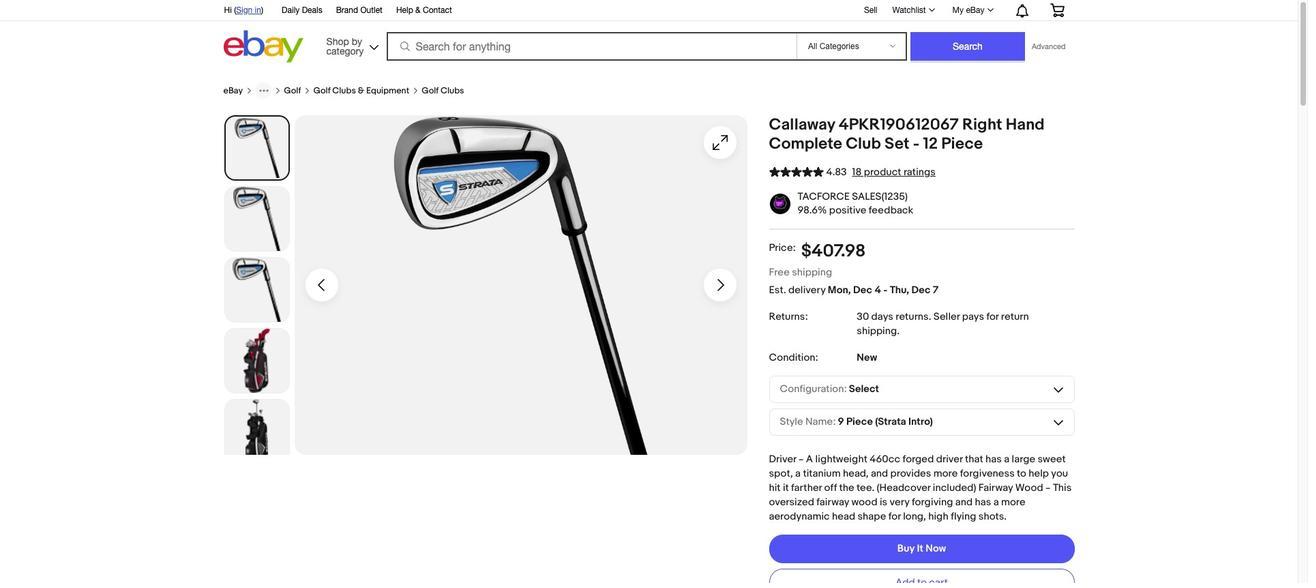 Task type: locate. For each thing, give the bounding box(es) containing it.
equipment
[[366, 85, 410, 96]]

golf right golf link
[[314, 85, 331, 96]]

contact
[[423, 5, 452, 15]]

1 clubs from the left
[[333, 85, 356, 96]]

and
[[871, 467, 889, 480], [956, 496, 973, 509]]

1 horizontal spatial and
[[956, 496, 973, 509]]

picture 12 of 14 image
[[225, 258, 289, 322]]

piece
[[942, 134, 984, 154], [847, 416, 873, 429]]

1 horizontal spatial clubs
[[441, 85, 464, 96]]

– left this
[[1046, 482, 1051, 495]]

provides
[[891, 467, 932, 480]]

& inside $407.98 main content
[[358, 85, 365, 96]]

1 horizontal spatial &
[[416, 5, 421, 15]]

1 horizontal spatial for
[[987, 310, 999, 323]]

1 vertical spatial &
[[358, 85, 365, 96]]

help
[[1029, 467, 1049, 480]]

to
[[1017, 467, 1027, 480]]

0 vertical spatial -
[[914, 134, 920, 154]]

brand
[[336, 5, 358, 15]]

my ebay
[[953, 5, 985, 15]]

hand
[[1006, 115, 1045, 134]]

tee.
[[857, 482, 875, 495]]

buy it now
[[898, 543, 947, 556]]

&
[[416, 5, 421, 15], [358, 85, 365, 96]]

0 vertical spatial –
[[799, 453, 804, 466]]

(
[[234, 5, 236, 15]]

my
[[953, 5, 964, 15]]

shop by category
[[327, 36, 364, 56]]

for right pays
[[987, 310, 999, 323]]

1 vertical spatial ebay
[[223, 85, 243, 96]]

shipping down days on the bottom
[[857, 325, 897, 338]]

dec left 4
[[854, 284, 873, 297]]

1 horizontal spatial piece
[[942, 134, 984, 154]]

0 vertical spatial &
[[416, 5, 421, 15]]

1 horizontal spatial .
[[929, 310, 932, 323]]

has
[[986, 453, 1002, 466], [975, 496, 992, 509]]

30 days returns .
[[857, 310, 934, 323]]

returns:
[[769, 310, 808, 323]]

piece right 12
[[942, 134, 984, 154]]

picture 11 of 14 image
[[225, 187, 289, 251]]

0 vertical spatial for
[[987, 310, 999, 323]]

0 vertical spatial piece
[[942, 134, 984, 154]]

dec left 7
[[912, 284, 931, 297]]

0 horizontal spatial -
[[884, 284, 888, 297]]

account navigation
[[217, 0, 1075, 21]]

and up flying
[[956, 496, 973, 509]]

None submit
[[911, 32, 1026, 61]]

2 clubs from the left
[[441, 85, 464, 96]]

.
[[929, 310, 932, 323], [897, 325, 900, 338]]

new
[[857, 351, 878, 364]]

ebay inside account navigation
[[966, 5, 985, 15]]

watchlist
[[893, 5, 926, 15]]

buy it now link
[[769, 535, 1075, 563]]

& left equipment on the top of the page
[[358, 85, 365, 96]]

& right help
[[416, 5, 421, 15]]

1 horizontal spatial dec
[[912, 284, 931, 297]]

ebay inside $407.98 main content
[[223, 85, 243, 96]]

ebay left golf link
[[223, 85, 243, 96]]

a left large
[[1005, 453, 1010, 466]]

a
[[1005, 453, 1010, 466], [796, 467, 801, 480], [994, 496, 999, 509]]

golf clubs link
[[422, 85, 464, 96]]

0 horizontal spatial and
[[871, 467, 889, 480]]

style
[[780, 416, 804, 429]]

9
[[838, 416, 845, 429]]

. down 30 days returns .
[[897, 325, 900, 338]]

golf right ebay link
[[284, 85, 301, 96]]

has up shots.
[[975, 496, 992, 509]]

configuration:
[[780, 383, 847, 396]]

golf for golf
[[284, 85, 301, 96]]

shipping up delivery
[[792, 266, 833, 279]]

0 horizontal spatial &
[[358, 85, 365, 96]]

0 vertical spatial a
[[1005, 453, 1010, 466]]

- inside callaway 4pkr190612067 right hand complete club set - 12 piece
[[914, 134, 920, 154]]

for down very
[[889, 510, 901, 523]]

18 product ratings link
[[853, 166, 936, 179]]

. left seller
[[929, 310, 932, 323]]

ratings
[[904, 166, 936, 179]]

1 horizontal spatial golf
[[314, 85, 331, 96]]

help & contact link
[[396, 3, 452, 18]]

0 horizontal spatial –
[[799, 453, 804, 466]]

watchlist link
[[885, 2, 941, 18]]

tacforce
[[798, 190, 850, 203]]

1 vertical spatial piece
[[847, 416, 873, 429]]

by
[[352, 36, 362, 47]]

right
[[963, 115, 1003, 134]]

0 horizontal spatial .
[[897, 325, 900, 338]]

1 horizontal spatial -
[[914, 134, 920, 154]]

est.
[[769, 284, 787, 297]]

none submit inside shop by category "banner"
[[911, 32, 1026, 61]]

tacforcesales 98.6% positive feedback image
[[770, 194, 791, 214]]

Search for anything text field
[[389, 33, 794, 59]]

1 vertical spatial more
[[1002, 496, 1026, 509]]

golf right equipment on the top of the page
[[422, 85, 439, 96]]

forgiveness
[[961, 467, 1015, 480]]

more down wood at the bottom of page
[[1002, 496, 1026, 509]]

clubs for golf clubs & equipment
[[333, 85, 356, 96]]

0 horizontal spatial ebay
[[223, 85, 243, 96]]

piece right 9
[[847, 416, 873, 429]]

a up farther
[[796, 467, 801, 480]]

returns
[[896, 310, 929, 323]]

0 horizontal spatial shipping
[[792, 266, 833, 279]]

price:
[[769, 242, 796, 255]]

lightweight
[[816, 453, 868, 466]]

the
[[840, 482, 855, 495]]

1 vertical spatial -
[[884, 284, 888, 297]]

more down driver
[[934, 467, 958, 480]]

sell link
[[858, 5, 884, 15]]

1 golf from the left
[[284, 85, 301, 96]]

clubs down category
[[333, 85, 356, 96]]

driver
[[769, 453, 797, 466]]

- right 4
[[884, 284, 888, 297]]

clubs right equipment on the top of the page
[[441, 85, 464, 96]]

clubs
[[333, 85, 356, 96], [441, 85, 464, 96]]

ebay right my
[[966, 5, 985, 15]]

dec
[[854, 284, 873, 297], [912, 284, 931, 297]]

1 vertical spatial for
[[889, 510, 901, 523]]

advanced link
[[1026, 33, 1073, 60]]

0 horizontal spatial piece
[[847, 416, 873, 429]]

1 horizontal spatial shipping
[[857, 325, 897, 338]]

0 horizontal spatial clubs
[[333, 85, 356, 96]]

0 horizontal spatial for
[[889, 510, 901, 523]]

0 vertical spatial more
[[934, 467, 958, 480]]

hi ( sign in )
[[224, 5, 263, 15]]

condition:
[[769, 351, 819, 364]]

4.83 18 product ratings
[[827, 166, 936, 179]]

buy
[[898, 543, 915, 556]]

1 horizontal spatial ebay
[[966, 5, 985, 15]]

piece inside callaway 4pkr190612067 right hand complete club set - 12 piece
[[942, 134, 984, 154]]

wood
[[852, 496, 878, 509]]

2 golf from the left
[[314, 85, 331, 96]]

ebay link
[[223, 85, 243, 96]]

outlet
[[361, 5, 383, 15]]

3 golf from the left
[[422, 85, 439, 96]]

4.83 out of 5 stars based on 18 product ratings image
[[769, 164, 824, 179]]

2 vertical spatial a
[[994, 496, 999, 509]]

shape
[[858, 510, 887, 523]]

off
[[825, 482, 837, 495]]

1 vertical spatial –
[[1046, 482, 1051, 495]]

- left 12
[[914, 134, 920, 154]]

– left "a"
[[799, 453, 804, 466]]

2 horizontal spatial golf
[[422, 85, 439, 96]]

0 horizontal spatial dec
[[854, 284, 873, 297]]

ebay
[[966, 5, 985, 15], [223, 85, 243, 96]]

mon,
[[828, 284, 851, 297]]

0 vertical spatial and
[[871, 467, 889, 480]]

shipping inside price: $407.98 free shipping est. delivery mon, dec 4 - thu, dec 7
[[792, 266, 833, 279]]

and down 460cc
[[871, 467, 889, 480]]

2 horizontal spatial a
[[1005, 453, 1010, 466]]

product
[[864, 166, 902, 179]]

0 vertical spatial shipping
[[792, 266, 833, 279]]

head
[[833, 510, 856, 523]]

a down fairway at the bottom
[[994, 496, 999, 509]]

golf
[[284, 85, 301, 96], [314, 85, 331, 96], [422, 85, 439, 96]]

1 vertical spatial a
[[796, 467, 801, 480]]

0 vertical spatial .
[[929, 310, 932, 323]]

has up forgiveness at right
[[986, 453, 1002, 466]]

0 vertical spatial ebay
[[966, 5, 985, 15]]

wood
[[1016, 482, 1044, 495]]

18
[[853, 166, 862, 179]]

free
[[769, 266, 790, 279]]

1 horizontal spatial a
[[994, 496, 999, 509]]

included)
[[933, 482, 977, 495]]

0 horizontal spatial golf
[[284, 85, 301, 96]]

for
[[987, 310, 999, 323], [889, 510, 901, 523]]

1 vertical spatial shipping
[[857, 325, 897, 338]]



Task type: describe. For each thing, give the bounding box(es) containing it.
tacforce sales(1235) 98.6% positive feedback
[[798, 190, 914, 217]]

- inside price: $407.98 free shipping est. delivery mon, dec 4 - thu, dec 7
[[884, 284, 888, 297]]

you
[[1052, 467, 1069, 480]]

farther
[[792, 482, 822, 495]]

shop by category button
[[320, 30, 382, 60]]

picture 13 of 14 image
[[225, 329, 289, 393]]

aerodynamic
[[769, 510, 830, 523]]

deals
[[302, 5, 323, 15]]

it
[[917, 543, 924, 556]]

brand outlet
[[336, 5, 383, 15]]

head,
[[843, 467, 869, 480]]

brand outlet link
[[336, 3, 383, 18]]

oversized
[[769, 496, 815, 509]]

your shopping cart image
[[1050, 3, 1066, 17]]

shipping inside seller pays for return shipping
[[857, 325, 897, 338]]

fairway
[[817, 496, 850, 509]]

select
[[849, 383, 880, 396]]

that
[[966, 453, 984, 466]]

golf clubs & equipment link
[[314, 85, 410, 96]]

for inside driver – a lightweight 460cc forged driver that has a large sweet spot, a titanium head, and provides more forgiveness to help you hit it farther off the tee. (headcover included) fairway wood – this oversized fairway wood is very forgiving and has a more aerodynamic head shape for long, high flying shots.
[[889, 510, 901, 523]]

30
[[857, 310, 870, 323]]

(strata
[[876, 416, 907, 429]]

& inside account navigation
[[416, 5, 421, 15]]

picture 14 of 14 image
[[225, 400, 289, 464]]

1 horizontal spatial –
[[1046, 482, 1051, 495]]

callaway 4pkr190612067 right hand complete club set - 12 piece
[[769, 115, 1045, 154]]

long,
[[904, 510, 927, 523]]

daily deals link
[[282, 3, 323, 18]]

seller
[[934, 310, 960, 323]]

(headcover
[[877, 482, 931, 495]]

$407.98 main content
[[223, 66, 1075, 583]]

sign
[[236, 5, 253, 15]]

4.83
[[827, 166, 847, 179]]

price: $407.98 free shipping est. delivery mon, dec 4 - thu, dec 7
[[769, 241, 939, 297]]

daily deals
[[282, 5, 323, 15]]

1 dec from the left
[[854, 284, 873, 297]]

1 vertical spatial has
[[975, 496, 992, 509]]

7
[[933, 284, 939, 297]]

0 horizontal spatial a
[[796, 467, 801, 480]]

days
[[872, 310, 894, 323]]

name:
[[806, 416, 836, 429]]

shots.
[[979, 510, 1007, 523]]

delivery
[[789, 284, 826, 297]]

feedback
[[869, 204, 914, 217]]

sign in link
[[236, 5, 261, 15]]

4pkr190612067
[[839, 115, 959, 134]]

fairway
[[979, 482, 1014, 495]]

club
[[846, 134, 881, 154]]

positive
[[830, 204, 867, 217]]

help & contact
[[396, 5, 452, 15]]

spot,
[[769, 467, 793, 480]]

shop by category banner
[[217, 0, 1075, 66]]

very
[[890, 496, 910, 509]]

a
[[806, 453, 813, 466]]

12
[[924, 134, 938, 154]]

shop
[[327, 36, 349, 47]]

titanium
[[803, 467, 841, 480]]

seller pays for return shipping
[[857, 310, 1029, 338]]

golf for golf clubs
[[422, 85, 439, 96]]

style name: 9 piece (strata intro)
[[780, 416, 933, 429]]

for inside seller pays for return shipping
[[987, 310, 999, 323]]

intro)
[[909, 416, 933, 429]]

2 dec from the left
[[912, 284, 931, 297]]

1 vertical spatial .
[[897, 325, 900, 338]]

now
[[926, 543, 947, 556]]

hit
[[769, 482, 781, 495]]

460cc
[[870, 453, 901, 466]]

this
[[1054, 482, 1072, 495]]

0 horizontal spatial more
[[934, 467, 958, 480]]

driver – a lightweight 460cc forged driver that has a large sweet spot, a titanium head, and provides more forgiveness to help you hit it farther off the tee. (headcover included) fairway wood – this oversized fairway wood is very forgiving and has a more aerodynamic head shape for long, high flying shots.
[[769, 453, 1072, 523]]

is
[[880, 496, 888, 509]]

clubs for golf clubs
[[441, 85, 464, 96]]

category
[[327, 45, 364, 56]]

driver
[[937, 453, 963, 466]]

sales(1235)
[[852, 190, 908, 203]]

it
[[783, 482, 789, 495]]

strata men's complete golf set - picture 10 of 14 image
[[294, 115, 748, 455]]

advanced
[[1032, 42, 1066, 50]]

high
[[929, 510, 949, 523]]

golf clubs & equipment
[[314, 85, 410, 96]]

0 vertical spatial has
[[986, 453, 1002, 466]]

1 vertical spatial and
[[956, 496, 973, 509]]

forgiving
[[912, 496, 954, 509]]

1 horizontal spatial more
[[1002, 496, 1026, 509]]

set
[[885, 134, 910, 154]]

in
[[255, 5, 261, 15]]

picture 10 of 14 image
[[226, 117, 288, 179]]

$407.98
[[802, 241, 866, 262]]

golf for golf clubs & equipment
[[314, 85, 331, 96]]



Task type: vqa. For each thing, say whether or not it's contained in the screenshot.
for in seller pays for return shipping
yes



